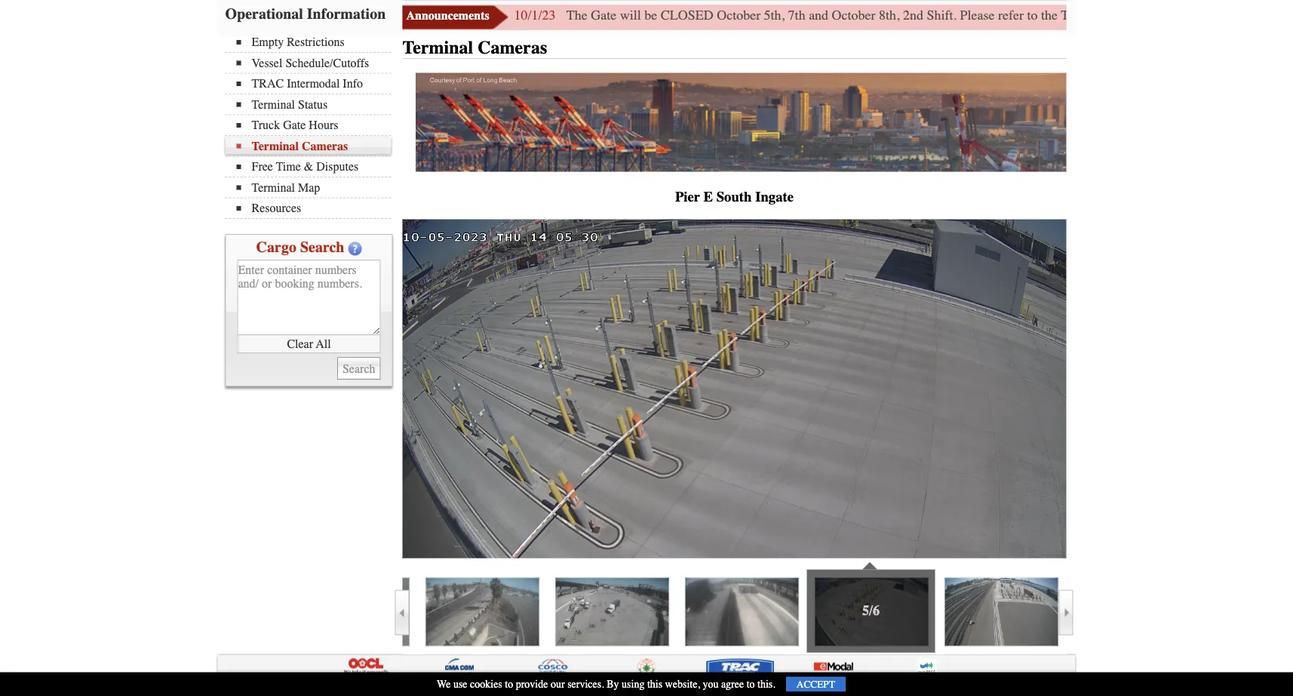 Task type: vqa. For each thing, say whether or not it's contained in the screenshot.
All
yes



Task type: describe. For each thing, give the bounding box(es) containing it.
empty restrictions link
[[237, 35, 391, 49]]

clear
[[287, 337, 313, 351]]

clear all button
[[237, 336, 381, 354]]

clear all
[[287, 337, 331, 351]]

status
[[298, 98, 328, 112]]

5th,
[[764, 8, 785, 23]]

terminal down trac
[[252, 98, 295, 112]]

cargo
[[256, 239, 297, 256]]

2 horizontal spatial to
[[1028, 8, 1038, 23]]

pier
[[676, 189, 701, 205]]

we use cookies to provide our services. by using this website, you agree to this.
[[437, 678, 776, 690]]

search
[[300, 239, 345, 256]]

free
[[252, 160, 273, 174]]

menu bar containing empty restrictions
[[225, 34, 399, 219]]

use
[[454, 678, 468, 690]]

be
[[645, 8, 658, 23]]

services.
[[568, 678, 604, 690]]

restrictions
[[287, 35, 345, 49]]

0 vertical spatial cameras
[[478, 38, 548, 59]]

5/6
[[863, 604, 880, 619]]

e
[[704, 189, 713, 205]]

1 horizontal spatial to
[[747, 678, 755, 690]]

time
[[276, 160, 301, 174]]

map
[[298, 181, 320, 195]]

terminal status link
[[237, 98, 391, 112]]

cargo search
[[256, 239, 345, 256]]

accept
[[797, 678, 836, 690]]

terminal down announcements at the top left of the page
[[403, 38, 474, 59]]

south
[[717, 189, 752, 205]]

and
[[809, 8, 829, 23]]

website,
[[666, 678, 700, 690]]

closed
[[661, 8, 714, 23]]

8th,
[[880, 8, 900, 23]]

terminal up the free
[[252, 139, 299, 153]]

information
[[307, 5, 386, 23]]

empty restrictions vessel schedule/cutoffs trac intermodal info terminal status truck gate hours terminal cameras free time & disputes terminal map resources
[[252, 35, 369, 216]]

resources
[[252, 202, 301, 216]]

0 vertical spatial hours
[[1126, 8, 1159, 23]]

truck gate hours link
[[237, 119, 391, 132]]

operational information
[[225, 5, 386, 23]]

ingate
[[756, 189, 794, 205]]

shift.
[[927, 8, 957, 23]]

pier e south ingate
[[676, 189, 794, 205]]

for
[[1218, 8, 1234, 23]]

accept button
[[786, 677, 846, 692]]

2nd
[[904, 8, 924, 23]]

2 horizontal spatial gate
[[1097, 8, 1123, 23]]

0 vertical spatial truck
[[1062, 8, 1094, 23]]

all
[[316, 337, 331, 351]]

7th
[[789, 8, 806, 23]]

schedule/cutoffs
[[286, 56, 369, 70]]

the
[[1042, 8, 1058, 23]]

will
[[620, 8, 641, 23]]

1 horizontal spatial gate
[[591, 8, 617, 23]]

cookies
[[470, 678, 503, 690]]

page
[[1189, 8, 1214, 23]]

10/1/23
[[514, 8, 556, 23]]

Enter container numbers and/ or booking numbers.  text field
[[237, 260, 381, 336]]



Task type: locate. For each thing, give the bounding box(es) containing it.
terminal
[[403, 38, 474, 59], [252, 98, 295, 112], [252, 139, 299, 153], [252, 181, 295, 195]]

0 horizontal spatial to
[[505, 678, 513, 690]]

cameras down 10/1/23
[[478, 38, 548, 59]]

please
[[961, 8, 995, 23]]

hours inside empty restrictions vessel schedule/cutoffs trac intermodal info terminal status truck gate hours terminal cameras free time & disputes terminal map resources
[[309, 119, 339, 132]]

truck right the
[[1062, 8, 1094, 23]]

intermodal
[[287, 77, 340, 91]]

gate inside empty restrictions vessel schedule/cutoffs trac intermodal info terminal status truck gate hours terminal cameras free time & disputes terminal map resources
[[283, 119, 306, 132]]

1 vertical spatial truck
[[252, 119, 280, 132]]

trac intermodal info link
[[237, 77, 391, 91]]

cameras inside empty restrictions vessel schedule/cutoffs trac intermodal info terminal status truck gate hours terminal cameras free time & disputes terminal map resources
[[302, 139, 348, 153]]

terminal cameras
[[403, 38, 548, 59]]

trac
[[252, 77, 284, 91]]

0 horizontal spatial truck
[[252, 119, 280, 132]]

1 horizontal spatial october
[[832, 8, 876, 23]]

agree
[[722, 678, 744, 690]]

truck down trac
[[252, 119, 280, 132]]

to left the
[[1028, 8, 1038, 23]]

this.
[[758, 678, 776, 690]]

disputes
[[317, 160, 359, 174]]

terminal cameras link
[[237, 139, 391, 153]]

empty
[[252, 35, 284, 49]]

hours
[[1126, 8, 1159, 23], [309, 119, 339, 132]]

october right and
[[832, 8, 876, 23]]

hours left web
[[1126, 8, 1159, 23]]

provide
[[516, 678, 548, 690]]

&
[[304, 160, 314, 174]]

terminal map link
[[237, 181, 391, 195]]

gate
[[591, 8, 617, 23], [1097, 8, 1123, 23], [283, 119, 306, 132]]

october left 5th,
[[717, 8, 761, 23]]

operational
[[225, 5, 303, 23]]

1 vertical spatial cameras
[[302, 139, 348, 153]]

further
[[1237, 8, 1274, 23]]

gate
[[1277, 8, 1294, 23]]

truck
[[1062, 8, 1094, 23], [252, 119, 280, 132]]

this
[[648, 678, 663, 690]]

to left 'provide'
[[505, 678, 513, 690]]

announcements
[[407, 9, 490, 23]]

10/1/23 the gate will be closed october 5th, 7th and october 8th, 2nd shift. please refer to the truck gate hours web page for further gate
[[514, 8, 1294, 23]]

cameras
[[478, 38, 548, 59], [302, 139, 348, 153]]

we
[[437, 678, 451, 690]]

0 horizontal spatial october
[[717, 8, 761, 23]]

cameras down truck gate hours link
[[302, 139, 348, 153]]

using
[[622, 678, 645, 690]]

menu bar
[[225, 34, 399, 219]]

by
[[607, 678, 619, 690]]

1 horizontal spatial hours
[[1126, 8, 1159, 23]]

0 horizontal spatial hours
[[309, 119, 339, 132]]

terminal up resources
[[252, 181, 295, 195]]

the
[[567, 8, 588, 23]]

october
[[717, 8, 761, 23], [832, 8, 876, 23]]

1 horizontal spatial truck
[[1062, 8, 1094, 23]]

2 october from the left
[[832, 8, 876, 23]]

our
[[551, 678, 565, 690]]

vessel
[[252, 56, 283, 70]]

vessel schedule/cutoffs link
[[237, 56, 391, 70]]

to left this.
[[747, 678, 755, 690]]

1 horizontal spatial cameras
[[478, 38, 548, 59]]

None submit
[[337, 357, 381, 380]]

1 vertical spatial hours
[[309, 119, 339, 132]]

info
[[343, 77, 363, 91]]

0 horizontal spatial cameras
[[302, 139, 348, 153]]

to
[[1028, 8, 1038, 23], [505, 678, 513, 690], [747, 678, 755, 690]]

hours up terminal cameras link
[[309, 119, 339, 132]]

truck inside empty restrictions vessel schedule/cutoffs trac intermodal info terminal status truck gate hours terminal cameras free time & disputes terminal map resources
[[252, 119, 280, 132]]

you
[[703, 678, 719, 690]]

1 october from the left
[[717, 8, 761, 23]]

refer
[[999, 8, 1024, 23]]

web
[[1163, 8, 1185, 23]]

0 horizontal spatial gate
[[283, 119, 306, 132]]

free time & disputes link
[[237, 160, 391, 174]]

resources link
[[237, 202, 391, 216]]



